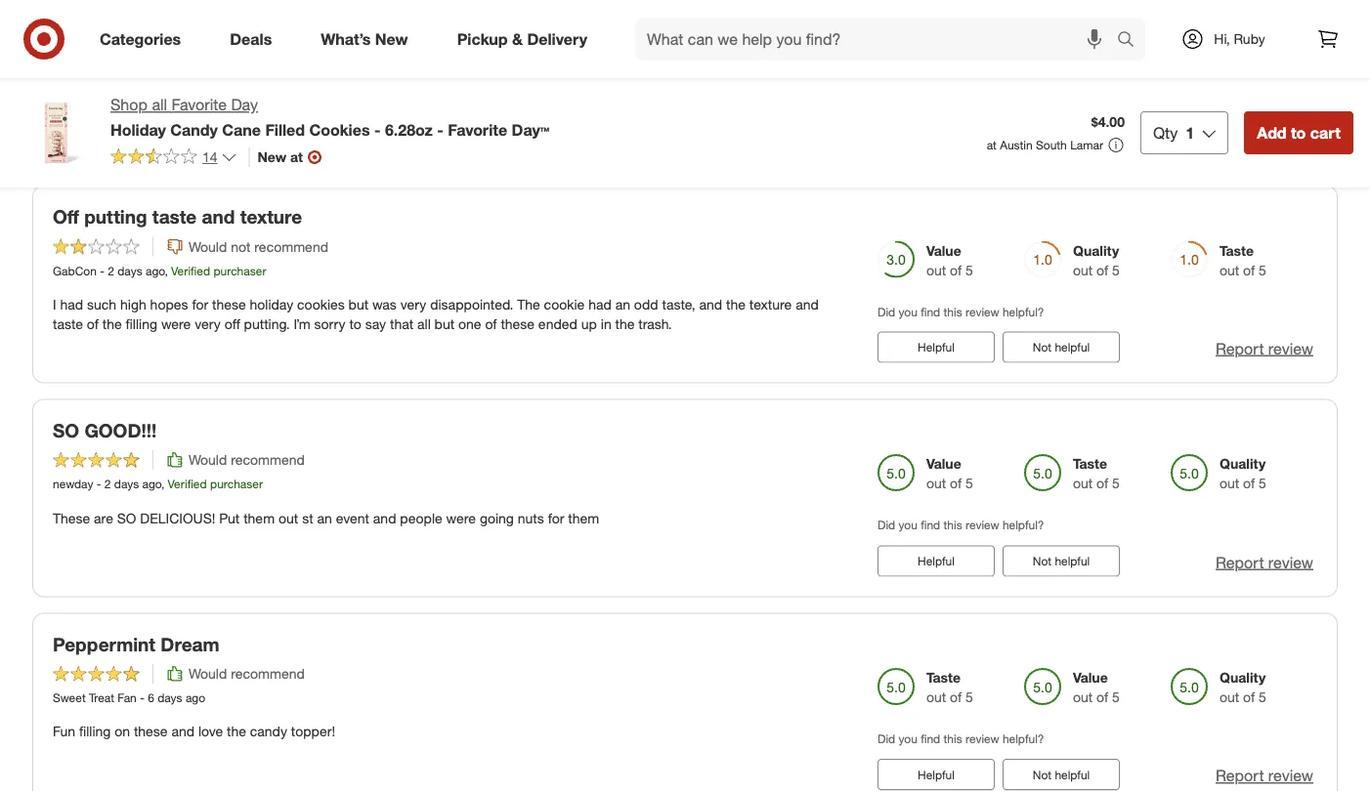 Task type: vqa. For each thing, say whether or not it's contained in the screenshot.
Vaporeon's $39.99
no



Task type: describe. For each thing, give the bounding box(es) containing it.
2 them from the left
[[568, 510, 600, 527]]

what's new
[[321, 29, 408, 48]]

, for good!!!
[[161, 477, 165, 492]]

1 vertical spatial but
[[435, 315, 455, 332]]

at austin south lamar
[[987, 138, 1104, 153]]

i'm
[[294, 315, 311, 332]]

taste,
[[662, 296, 696, 313]]

were inside i had such high hopes for these holiday cookies but was very disappointed. the cookie had an odd taste, and the texture and taste of the filling were very off putting. i'm sorry to say that all but one of these ended up in the trash.
[[161, 315, 191, 332]]

treat
[[89, 691, 114, 706]]

say
[[365, 315, 386, 332]]

topper!
[[291, 724, 335, 741]]

trash.
[[639, 315, 672, 332]]

st
[[302, 510, 313, 527]]

2 had from the left
[[589, 296, 612, 313]]

value for so good!!!
[[927, 456, 962, 473]]

putting.
[[244, 315, 290, 332]]

texture inside i had such high hopes for these holiday cookies but was very disappointed. the cookie had an odd taste, and the texture and taste of the filling were very off putting. i'm sorry to say that all but one of these ended up in the trash.
[[750, 296, 792, 313]]

0 vertical spatial very
[[401, 296, 427, 313]]

austin
[[1000, 138, 1033, 153]]

newday - 2 days ago , verified purchaser
[[53, 477, 263, 492]]

you for peppermint dream
[[899, 732, 918, 747]]

days for good!!!
[[114, 477, 139, 492]]

pickup
[[457, 29, 508, 48]]

did you find this review helpful? for peppermint dream
[[878, 732, 1045, 747]]

not
[[231, 238, 251, 255]]

off
[[53, 206, 79, 228]]

you for off putting taste and texture
[[899, 304, 918, 319]]

categories link
[[83, 18, 206, 61]]

report review for off putting taste and texture
[[1216, 339, 1314, 358]]

1 them from the left
[[244, 510, 275, 527]]

holiday
[[110, 120, 166, 139]]

0 horizontal spatial these
[[134, 724, 168, 741]]

categories
[[100, 29, 181, 48]]

Verified purchases checkbox
[[1182, 63, 1201, 83]]

filled
[[265, 120, 305, 139]]

put
[[219, 510, 240, 527]]

disappointed.
[[430, 296, 514, 313]]

2 for putting
[[108, 263, 114, 278]]

hi, ruby
[[1215, 30, 1266, 47]]

0 vertical spatial verified
[[1209, 63, 1261, 82]]

people
[[400, 510, 443, 527]]

an inside i had such high hopes for these holiday cookies but was very disappointed. the cookie had an odd taste, and the texture and taste of the filling were very off putting. i'm sorry to say that all but one of these ended up in the trash.
[[616, 296, 631, 313]]

0 horizontal spatial favorite
[[172, 95, 227, 114]]

1 vertical spatial an
[[317, 510, 332, 527]]

ruby
[[1234, 30, 1266, 47]]

off putting taste and texture
[[53, 206, 302, 228]]

qty
[[1154, 123, 1179, 142]]

report review button for so good!!!
[[1216, 552, 1314, 574]]

peppermint dream
[[53, 634, 220, 656]]

the right in
[[616, 315, 635, 332]]

taste inside i had such high hopes for these holiday cookies but was very disappointed. the cookie had an odd taste, and the texture and taste of the filling were very off putting. i'm sorry to say that all but one of these ended up in the trash.
[[53, 315, 83, 332]]

did you find this review helpful? for so good!!!
[[878, 518, 1045, 533]]

shop
[[110, 95, 148, 114]]

ago for putting
[[146, 263, 165, 278]]

the right taste,
[[727, 296, 746, 313]]

to inside button
[[1292, 123, 1307, 142]]

0 horizontal spatial at
[[290, 148, 303, 166]]

fun filling on these and love the candy topper!
[[53, 724, 335, 741]]

fan
[[118, 691, 137, 706]]

the right love
[[227, 724, 246, 741]]

gabcon
[[53, 263, 97, 278]]

all inside shop all favorite day holiday candy cane filled cookies - 6.28oz - favorite day™
[[152, 95, 167, 114]]

value for off putting taste and texture
[[927, 242, 962, 259]]

in
[[601, 315, 612, 332]]

sweet treat fan - 6 days ago
[[53, 691, 205, 706]]

0 vertical spatial texture
[[240, 206, 302, 228]]

fun
[[53, 724, 75, 741]]

purchaser for so good!!!
[[210, 477, 263, 492]]

purchaser for off putting taste and texture
[[214, 263, 266, 278]]

all inside i had such high hopes for these holiday cookies but was very disappointed. the cookie had an odd taste, and the texture and taste of the filling were very off putting. i'm sorry to say that all but one of these ended up in the trash.
[[418, 315, 431, 332]]

deals link
[[213, 18, 297, 61]]

, for putting
[[165, 263, 168, 278]]

candy
[[170, 120, 218, 139]]

up
[[582, 315, 597, 332]]

not helpful button for off putting taste and texture
[[1003, 332, 1121, 363]]

event
[[336, 510, 370, 527]]

helpful for so good!!!
[[1055, 554, 1090, 569]]

to inside i had such high hopes for these holiday cookies but was very disappointed. the cookie had an odd taste, and the texture and taste of the filling were very off putting. i'm sorry to say that all but one of these ended up in the trash.
[[350, 315, 362, 332]]

new at
[[258, 148, 303, 166]]

nuts
[[518, 510, 544, 527]]

1 horizontal spatial so
[[117, 510, 136, 527]]

the
[[517, 296, 540, 313]]

ago for good!!!
[[142, 477, 161, 492]]

0 vertical spatial quality
[[1074, 242, 1120, 259]]

- right gabcon on the left of page
[[100, 263, 105, 278]]

day
[[231, 95, 258, 114]]

this for off putting taste and texture
[[944, 304, 963, 319]]

ended
[[539, 315, 578, 332]]

quality out of 5 for so good!!!
[[1220, 456, 1267, 493]]

not helpful button for peppermint dream
[[1003, 760, 1121, 791]]

helpful button for so good!!!
[[878, 546, 995, 577]]

such
[[87, 296, 116, 313]]

i
[[53, 296, 56, 313]]

helpful for peppermint dream
[[918, 768, 955, 783]]

helpful? for peppermint dream
[[1003, 732, 1045, 747]]

- left 6.28oz
[[374, 120, 381, 139]]

would not recommend
[[189, 238, 329, 255]]

not helpful for off putting taste and texture
[[1033, 340, 1090, 355]]

cookies
[[297, 296, 345, 313]]

1 vertical spatial favorite
[[448, 120, 508, 139]]

cookies
[[309, 120, 370, 139]]

shop all favorite day holiday candy cane filled cookies - 6.28oz - favorite day™
[[110, 95, 550, 139]]

1 had from the left
[[60, 296, 83, 313]]

2 vertical spatial ago
[[186, 691, 205, 706]]

what's
[[321, 29, 371, 48]]

lamar
[[1071, 138, 1104, 153]]

0 vertical spatial but
[[349, 296, 369, 313]]

candy
[[250, 724, 287, 741]]

not for peppermint dream
[[1033, 768, 1052, 783]]

would recommend for peppermint dream
[[189, 666, 305, 683]]

qty 1
[[1154, 123, 1195, 142]]

1 horizontal spatial at
[[987, 138, 997, 153]]

0 horizontal spatial so
[[53, 420, 79, 442]]

putting
[[84, 206, 147, 228]]

odd
[[634, 296, 659, 313]]

value out of 5 for off putting taste and texture
[[927, 242, 974, 279]]

not helpful button for so good!!!
[[1003, 546, 1121, 577]]

going
[[480, 510, 514, 527]]

search button
[[1109, 18, 1156, 65]]

0 vertical spatial taste out of 5
[[1220, 242, 1267, 279]]

cart
[[1311, 123, 1342, 142]]

helpful? for off putting taste and texture
[[1003, 304, 1045, 319]]

did for peppermint dream
[[878, 732, 896, 747]]

2 vertical spatial days
[[158, 691, 182, 706]]

0 horizontal spatial very
[[195, 315, 221, 332]]

delicious!
[[140, 510, 215, 527]]

1 vertical spatial taste out of 5
[[1074, 456, 1120, 493]]

recommend for peppermint dream
[[231, 666, 305, 683]]

hi,
[[1215, 30, 1231, 47]]

report review button for off putting taste and texture
[[1216, 338, 1314, 360]]

filling inside i had such high hopes for these holiday cookies but was very disappointed. the cookie had an odd taste, and the texture and taste of the filling were very off putting. i'm sorry to say that all but one of these ended up in the trash.
[[126, 315, 157, 332]]

add
[[1258, 123, 1287, 142]]

gabcon - 2 days ago , verified purchaser
[[53, 263, 266, 278]]

1 vertical spatial were
[[446, 510, 476, 527]]

value out of 5 for so good!!!
[[927, 456, 974, 493]]

these are so delicious! put them out st an event and people were going nuts for them
[[53, 510, 600, 527]]

that
[[390, 315, 414, 332]]

find for so good!!!
[[921, 518, 941, 533]]

2 vertical spatial value out of 5
[[1074, 670, 1120, 707]]

0 vertical spatial quality out of 5
[[1074, 242, 1120, 279]]

0 horizontal spatial new
[[258, 148, 287, 166]]

report review for peppermint dream
[[1216, 767, 1314, 786]]

2 for good!!!
[[104, 477, 111, 492]]

helpful for peppermint dream
[[1055, 768, 1090, 783]]

good!!!
[[84, 420, 157, 442]]

newday
[[53, 477, 93, 492]]

cookie
[[544, 296, 585, 313]]

What can we help you find? suggestions appear below search field
[[636, 18, 1123, 61]]

report for peppermint dream
[[1216, 767, 1265, 786]]

sweet
[[53, 691, 86, 706]]

delivery
[[527, 29, 588, 48]]

what's new link
[[304, 18, 433, 61]]

not for so good!!!
[[1033, 554, 1052, 569]]



Task type: locate. For each thing, give the bounding box(es) containing it.
2 report from the top
[[1216, 553, 1265, 572]]

1 horizontal spatial these
[[212, 296, 246, 313]]

1 vertical spatial helpful
[[1055, 554, 1090, 569]]

1 vertical spatial report
[[1216, 553, 1265, 572]]

2 report review from the top
[[1216, 553, 1314, 572]]

1 vertical spatial so
[[117, 510, 136, 527]]

1 horizontal spatial new
[[375, 29, 408, 48]]

days for putting
[[118, 263, 142, 278]]

1 you from the top
[[899, 304, 918, 319]]

0 horizontal spatial all
[[152, 95, 167, 114]]

0 vertical spatial would recommend
[[189, 452, 305, 469]]

1 helpful from the top
[[1055, 340, 1090, 355]]

helpful? for so good!!!
[[1003, 518, 1045, 533]]

1 vertical spatial value
[[927, 456, 962, 473]]

3 this from the top
[[944, 732, 963, 747]]

quality for so good!!!
[[1220, 456, 1267, 473]]

0 vertical spatial helpful
[[918, 340, 955, 355]]

not for off putting taste and texture
[[1033, 340, 1052, 355]]

0 vertical spatial helpful
[[1055, 340, 1090, 355]]

3 did from the top
[[878, 732, 896, 747]]

3 report review button from the top
[[1216, 766, 1314, 788]]

5
[[966, 261, 974, 279], [1113, 261, 1120, 279], [1260, 261, 1267, 279], [966, 475, 974, 493], [1113, 475, 1120, 493], [1260, 475, 1267, 493], [966, 689, 974, 707], [1113, 689, 1120, 707], [1260, 689, 1267, 707]]

report review for so good!!!
[[1216, 553, 1314, 572]]

1 vertical spatial report review
[[1216, 553, 1314, 572]]

favorite
[[172, 95, 227, 114], [448, 120, 508, 139]]

verified
[[1209, 63, 1261, 82], [171, 263, 210, 278], [168, 477, 207, 492]]

ago
[[146, 263, 165, 278], [142, 477, 161, 492], [186, 691, 205, 706]]

helpful button for peppermint dream
[[878, 760, 995, 791]]

verified for off putting taste and texture
[[171, 263, 210, 278]]

helpful for off putting taste and texture
[[1055, 340, 1090, 355]]

0 horizontal spatial taste out of 5
[[927, 670, 974, 707]]

purchaser down not
[[214, 263, 266, 278]]

pickup & delivery
[[457, 29, 588, 48]]

verified for so good!!!
[[168, 477, 207, 492]]

find
[[921, 304, 941, 319], [921, 518, 941, 533], [921, 732, 941, 747]]

holiday
[[250, 296, 294, 313]]

recommend
[[255, 238, 329, 255], [231, 452, 305, 469], [231, 666, 305, 683]]

3 helpful from the top
[[1055, 768, 1090, 783]]

sorry
[[314, 315, 346, 332]]

quality out of 5 for peppermint dream
[[1220, 670, 1267, 707]]

1 this from the top
[[944, 304, 963, 319]]

2 did from the top
[[878, 518, 896, 533]]

not helpful for so good!!!
[[1033, 554, 1090, 569]]

2 find from the top
[[921, 518, 941, 533]]

2 report review button from the top
[[1216, 552, 1314, 574]]

1 would recommend from the top
[[189, 452, 305, 469]]

0 vertical spatial recommend
[[255, 238, 329, 255]]

2 did you find this review helpful? from the top
[[878, 518, 1045, 533]]

2 helpful button from the top
[[878, 546, 995, 577]]

add to cart button
[[1245, 111, 1354, 154]]

&
[[512, 29, 523, 48]]

verified up delicious!
[[168, 477, 207, 492]]

love
[[198, 724, 223, 741]]

these down the
[[501, 315, 535, 332]]

high
[[120, 296, 146, 313]]

1 vertical spatial very
[[195, 315, 221, 332]]

all right shop
[[152, 95, 167, 114]]

2 vertical spatial report
[[1216, 767, 1265, 786]]

0 horizontal spatial texture
[[240, 206, 302, 228]]

recommend right not
[[255, 238, 329, 255]]

this for so good!!!
[[944, 518, 963, 533]]

- left the 6
[[140, 691, 145, 706]]

2 would recommend from the top
[[189, 666, 305, 683]]

1 horizontal spatial them
[[568, 510, 600, 527]]

was
[[373, 296, 397, 313]]

3 did you find this review helpful? from the top
[[878, 732, 1045, 747]]

for inside i had such high hopes for these holiday cookies but was very disappointed. the cookie had an odd taste, and the texture and taste of the filling were very off putting. i'm sorry to say that all but one of these ended up in the trash.
[[192, 296, 208, 313]]

filling
[[126, 315, 157, 332], [79, 724, 111, 741]]

ago up delicious!
[[142, 477, 161, 492]]

verified up hopes
[[171, 263, 210, 278]]

filling down high
[[126, 315, 157, 332]]

peppermint
[[53, 634, 156, 656]]

an
[[616, 296, 631, 313], [317, 510, 332, 527]]

favorite up candy
[[172, 95, 227, 114]]

verified down hi, ruby
[[1209, 63, 1261, 82]]

review
[[966, 304, 1000, 319], [1269, 339, 1314, 358], [966, 518, 1000, 533], [1269, 553, 1314, 572], [966, 732, 1000, 747], [1269, 767, 1314, 786]]

helpful
[[1055, 340, 1090, 355], [1055, 554, 1090, 569], [1055, 768, 1090, 783]]

2 up such
[[108, 263, 114, 278]]

purchaser up put
[[210, 477, 263, 492]]

0 vertical spatial you
[[899, 304, 918, 319]]

0 horizontal spatial to
[[350, 315, 362, 332]]

1 horizontal spatial texture
[[750, 296, 792, 313]]

had right the i
[[60, 296, 83, 313]]

2 vertical spatial report review
[[1216, 767, 1314, 786]]

hopes
[[150, 296, 188, 313]]

0 vertical spatial filling
[[126, 315, 157, 332]]

1 vertical spatial texture
[[750, 296, 792, 313]]

find for off putting taste and texture
[[921, 304, 941, 319]]

would down dream
[[189, 666, 227, 683]]

i had such high hopes for these holiday cookies but was very disappointed. the cookie had an odd taste, and the texture and taste of the filling were very off putting. i'm sorry to say that all but one of these ended up in the trash.
[[53, 296, 819, 332]]

very up that
[[401, 296, 427, 313]]

0 vertical spatial not helpful
[[1033, 340, 1090, 355]]

2 horizontal spatial taste out of 5
[[1220, 242, 1267, 279]]

0 horizontal spatial for
[[192, 296, 208, 313]]

1 helpful? from the top
[[1003, 304, 1045, 319]]

days
[[118, 263, 142, 278], [114, 477, 139, 492], [158, 691, 182, 706]]

0 vertical spatial purchaser
[[214, 263, 266, 278]]

1
[[1186, 123, 1195, 142]]

2 vertical spatial helpful button
[[878, 760, 995, 791]]

1 would from the top
[[189, 238, 227, 255]]

0 vertical spatial days
[[118, 263, 142, 278]]

1 vertical spatial quality
[[1220, 456, 1267, 473]]

these up off
[[212, 296, 246, 313]]

0 vertical spatial favorite
[[172, 95, 227, 114]]

2 vertical spatial value
[[1074, 670, 1109, 687]]

would for putting
[[189, 238, 227, 255]]

did for off putting taste and texture
[[878, 304, 896, 319]]

2 vertical spatial not helpful button
[[1003, 760, 1121, 791]]

0 horizontal spatial filling
[[79, 724, 111, 741]]

1 helpful from the top
[[918, 340, 955, 355]]

to left say at left top
[[350, 315, 362, 332]]

0 vertical spatial so
[[53, 420, 79, 442]]

1 report from the top
[[1216, 339, 1265, 358]]

2 vertical spatial did
[[878, 732, 896, 747]]

but left 'was'
[[349, 296, 369, 313]]

filling left 'on'
[[79, 724, 111, 741]]

2 you from the top
[[899, 518, 918, 533]]

are
[[94, 510, 113, 527]]

favorite left day™
[[448, 120, 508, 139]]

2 horizontal spatial these
[[501, 315, 535, 332]]

0 vertical spatial not helpful button
[[1003, 332, 1121, 363]]

this
[[944, 304, 963, 319], [944, 518, 963, 533], [944, 732, 963, 747]]

helpful button
[[878, 332, 995, 363], [878, 546, 995, 577], [878, 760, 995, 791]]

not helpful button
[[1003, 332, 1121, 363], [1003, 546, 1121, 577], [1003, 760, 1121, 791]]

1 vertical spatial recommend
[[231, 452, 305, 469]]

2 this from the top
[[944, 518, 963, 533]]

6.28oz
[[385, 120, 433, 139]]

1 did you find this review helpful? from the top
[[878, 304, 1045, 319]]

off
[[225, 315, 240, 332]]

days right the 6
[[158, 691, 182, 706]]

, up delicious!
[[161, 477, 165, 492]]

to right the add
[[1292, 123, 1307, 142]]

add to cart
[[1258, 123, 1342, 142]]

for right hopes
[[192, 296, 208, 313]]

1 not from the top
[[1033, 340, 1052, 355]]

1 vertical spatial purchaser
[[210, 477, 263, 492]]

on
[[115, 724, 130, 741]]

an left the odd
[[616, 296, 631, 313]]

quality for peppermint dream
[[1220, 670, 1267, 687]]

0 vertical spatial new
[[375, 29, 408, 48]]

quality
[[1074, 242, 1120, 259], [1220, 456, 1267, 473], [1220, 670, 1267, 687]]

had
[[60, 296, 83, 313], [589, 296, 612, 313]]

3 report review from the top
[[1216, 767, 1314, 786]]

1 vertical spatial filling
[[79, 724, 111, 741]]

so
[[53, 420, 79, 442], [117, 510, 136, 527]]

were left the going
[[446, 510, 476, 527]]

0 vertical spatial did
[[878, 304, 896, 319]]

of
[[951, 261, 962, 279], [1097, 261, 1109, 279], [1244, 261, 1256, 279], [87, 315, 99, 332], [485, 315, 497, 332], [951, 475, 962, 493], [1097, 475, 1109, 493], [1244, 475, 1256, 493], [951, 689, 962, 707], [1097, 689, 1109, 707], [1244, 689, 1256, 707]]

find for peppermint dream
[[921, 732, 941, 747]]

1 horizontal spatial but
[[435, 315, 455, 332]]

but
[[349, 296, 369, 313], [435, 315, 455, 332]]

south
[[1036, 138, 1068, 153]]

report for so good!!!
[[1216, 553, 1265, 572]]

report for off putting taste and texture
[[1216, 339, 1265, 358]]

1 helpful button from the top
[[878, 332, 995, 363]]

1 vertical spatial not
[[1033, 554, 1052, 569]]

for right the nuts
[[548, 510, 565, 527]]

deals
[[230, 29, 272, 48]]

2 vertical spatial report review button
[[1216, 766, 1314, 788]]

helpful?
[[1003, 304, 1045, 319], [1003, 518, 1045, 533], [1003, 732, 1045, 747]]

for
[[192, 296, 208, 313], [548, 510, 565, 527]]

would recommend up candy
[[189, 666, 305, 683]]

3 helpful? from the top
[[1003, 732, 1045, 747]]

recommend up put
[[231, 452, 305, 469]]

0 vertical spatial helpful button
[[878, 332, 995, 363]]

these right 'on'
[[134, 724, 168, 741]]

1 vertical spatial did you find this review helpful?
[[878, 518, 1045, 533]]

did you find this review helpful? for off putting taste and texture
[[878, 304, 1045, 319]]

1 vertical spatial helpful button
[[878, 546, 995, 577]]

one
[[459, 315, 482, 332]]

purchaser
[[214, 263, 266, 278], [210, 477, 263, 492]]

would recommend for so good!!!
[[189, 452, 305, 469]]

cane
[[222, 120, 261, 139]]

helpful
[[918, 340, 955, 355], [918, 554, 955, 569], [918, 768, 955, 783]]

0 vertical spatial ,
[[165, 263, 168, 278]]

0 vertical spatial 2
[[108, 263, 114, 278]]

14 link
[[110, 148, 237, 170]]

texture up would not recommend
[[240, 206, 302, 228]]

6
[[148, 691, 154, 706]]

3 helpful from the top
[[918, 768, 955, 783]]

1 horizontal spatial for
[[548, 510, 565, 527]]

1 horizontal spatial filling
[[126, 315, 157, 332]]

report review button for peppermint dream
[[1216, 766, 1314, 788]]

1 horizontal spatial to
[[1292, 123, 1307, 142]]

2 vertical spatial recommend
[[231, 666, 305, 683]]

1 not helpful button from the top
[[1003, 332, 1121, 363]]

helpful for so good!!!
[[918, 554, 955, 569]]

helpful for off putting taste and texture
[[918, 340, 955, 355]]

$4.00
[[1092, 114, 1125, 131]]

2 helpful? from the top
[[1003, 518, 1045, 533]]

1 vertical spatial days
[[114, 477, 139, 492]]

these
[[53, 510, 90, 527]]

would for dream
[[189, 666, 227, 683]]

1 vertical spatial 2
[[104, 477, 111, 492]]

0 vertical spatial report review
[[1216, 339, 1314, 358]]

not helpful for peppermint dream
[[1033, 768, 1090, 783]]

1 not helpful from the top
[[1033, 340, 1090, 355]]

new right what's at the left
[[375, 29, 408, 48]]

, up hopes
[[165, 263, 168, 278]]

so good!!!
[[53, 420, 157, 442]]

1 vertical spatial report review button
[[1216, 552, 1314, 574]]

1 report review from the top
[[1216, 339, 1314, 358]]

3 find from the top
[[921, 732, 941, 747]]

but left one
[[435, 315, 455, 332]]

3 helpful button from the top
[[878, 760, 995, 791]]

3 not helpful from the top
[[1033, 768, 1090, 783]]

this for peppermint dream
[[944, 732, 963, 747]]

1 vertical spatial to
[[350, 315, 362, 332]]

the down such
[[103, 315, 122, 332]]

out
[[927, 261, 947, 279], [1074, 261, 1093, 279], [1220, 261, 1240, 279], [927, 475, 947, 493], [1074, 475, 1093, 493], [1220, 475, 1240, 493], [279, 510, 298, 527], [927, 689, 947, 707], [1074, 689, 1093, 707], [1220, 689, 1240, 707]]

you for so good!!!
[[899, 518, 918, 533]]

all right that
[[418, 315, 431, 332]]

were down hopes
[[161, 315, 191, 332]]

1 horizontal spatial had
[[589, 296, 612, 313]]

new
[[375, 29, 408, 48], [258, 148, 287, 166]]

2 helpful from the top
[[1055, 554, 1090, 569]]

0 vertical spatial this
[[944, 304, 963, 319]]

1 horizontal spatial all
[[418, 315, 431, 332]]

value out of 5
[[927, 242, 974, 279], [927, 456, 974, 493], [1074, 670, 1120, 707]]

them right the nuts
[[568, 510, 600, 527]]

to
[[1292, 123, 1307, 142], [350, 315, 362, 332]]

2 vertical spatial helpful?
[[1003, 732, 1045, 747]]

0 vertical spatial all
[[152, 95, 167, 114]]

- right 6.28oz
[[437, 120, 444, 139]]

1 vertical spatial did
[[878, 518, 896, 533]]

at left austin
[[987, 138, 997, 153]]

would up newday - 2 days ago , verified purchaser at the left of the page
[[189, 452, 227, 469]]

- right newday
[[97, 477, 101, 492]]

1 vertical spatial would recommend
[[189, 666, 305, 683]]

0 vertical spatial to
[[1292, 123, 1307, 142]]

image of holiday candy cane filled cookies - 6.28oz - favorite day™ image
[[17, 94, 95, 172]]

3 not helpful button from the top
[[1003, 760, 1121, 791]]

2 vertical spatial did you find this review helpful?
[[878, 732, 1045, 747]]

1 report review button from the top
[[1216, 338, 1314, 360]]

14
[[202, 148, 218, 166]]

very left off
[[195, 315, 221, 332]]

very
[[401, 296, 427, 313], [195, 315, 221, 332]]

0 horizontal spatial were
[[161, 315, 191, 332]]

search
[[1109, 31, 1156, 50]]

1 horizontal spatial very
[[401, 296, 427, 313]]

3 would from the top
[[189, 666, 227, 683]]

2 vertical spatial verified
[[168, 477, 207, 492]]

them right put
[[244, 510, 275, 527]]

would recommend up put
[[189, 452, 305, 469]]

3 report from the top
[[1216, 767, 1265, 786]]

at
[[987, 138, 997, 153], [290, 148, 303, 166]]

ago up hopes
[[146, 263, 165, 278]]

0 vertical spatial helpful?
[[1003, 304, 1045, 319]]

so up newday
[[53, 420, 79, 442]]

quality out of 5
[[1074, 242, 1120, 279], [1220, 456, 1267, 493], [1220, 670, 1267, 707]]

1 vertical spatial quality out of 5
[[1220, 456, 1267, 493]]

would recommend
[[189, 452, 305, 469], [189, 666, 305, 683]]

3 you from the top
[[899, 732, 918, 747]]

0 vertical spatial for
[[192, 296, 208, 313]]

2 not helpful button from the top
[[1003, 546, 1121, 577]]

would for good!!!
[[189, 452, 227, 469]]

0 vertical spatial not
[[1033, 340, 1052, 355]]

2 not from the top
[[1033, 554, 1052, 569]]

ago up fun filling on these and love the candy topper!
[[186, 691, 205, 706]]

1 did from the top
[[878, 304, 896, 319]]

2 vertical spatial find
[[921, 732, 941, 747]]

pickup & delivery link
[[441, 18, 612, 61]]

0 vertical spatial value
[[927, 242, 962, 259]]

did for so good!!!
[[878, 518, 896, 533]]

value
[[927, 242, 962, 259], [927, 456, 962, 473], [1074, 670, 1109, 687]]

helpful button for off putting taste and texture
[[878, 332, 995, 363]]

2 vertical spatial not
[[1033, 768, 1052, 783]]

2 helpful from the top
[[918, 554, 955, 569]]

2 not helpful from the top
[[1033, 554, 1090, 569]]

dream
[[161, 634, 220, 656]]

purchases
[[1266, 63, 1339, 82]]

3 not from the top
[[1033, 768, 1052, 783]]

1 vertical spatial for
[[548, 510, 565, 527]]

2 would from the top
[[189, 452, 227, 469]]

new down filled
[[258, 148, 287, 166]]

at down filled
[[290, 148, 303, 166]]

an right st
[[317, 510, 332, 527]]

2 up the are
[[104, 477, 111, 492]]

so right the are
[[117, 510, 136, 527]]

0 vertical spatial report
[[1216, 339, 1265, 358]]

1 vertical spatial all
[[418, 315, 431, 332]]

texture right taste,
[[750, 296, 792, 313]]

1 vertical spatial not helpful button
[[1003, 546, 1121, 577]]

0 vertical spatial find
[[921, 304, 941, 319]]

1 horizontal spatial taste out of 5
[[1074, 456, 1120, 493]]

0 horizontal spatial had
[[60, 296, 83, 313]]

days up high
[[118, 263, 142, 278]]

recommend up candy
[[231, 666, 305, 683]]

0 vertical spatial these
[[212, 296, 246, 313]]

recommend for so good!!!
[[231, 452, 305, 469]]

1 vertical spatial not helpful
[[1033, 554, 1090, 569]]

0 vertical spatial an
[[616, 296, 631, 313]]

had up in
[[589, 296, 612, 313]]

would left not
[[189, 238, 227, 255]]

day™
[[512, 120, 550, 139]]

days right newday
[[114, 477, 139, 492]]

1 find from the top
[[921, 304, 941, 319]]

,
[[165, 263, 168, 278], [161, 477, 165, 492]]



